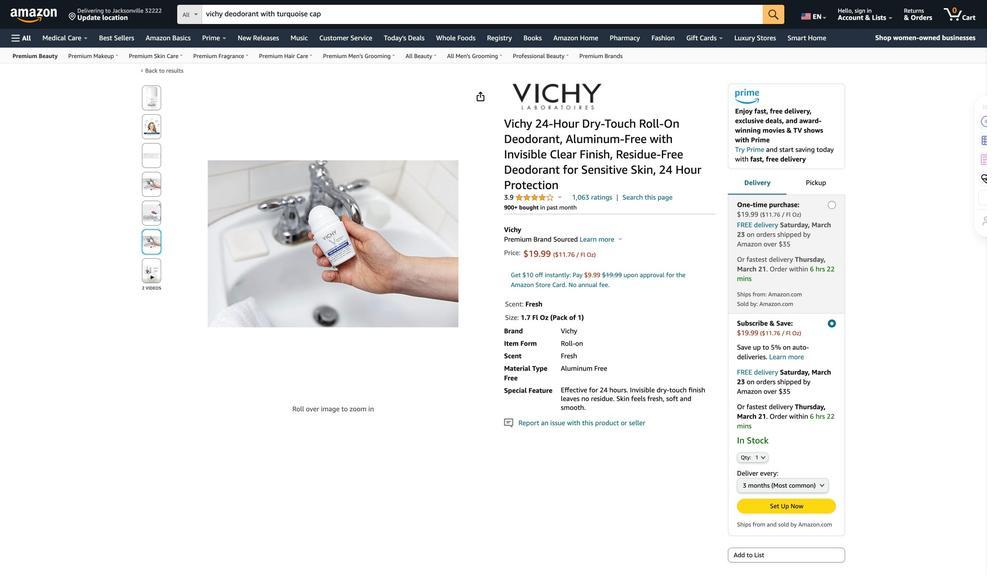 Task type: describe. For each thing, give the bounding box(es) containing it.
dropdown image
[[761, 456, 766, 460]]

vichy image
[[504, 84, 610, 110]]

0 horizontal spatial popover image
[[558, 196, 562, 198]]

1 horizontal spatial popover image
[[619, 238, 622, 240]]

amazon image
[[11, 9, 57, 23]]

Search Amazon text field
[[202, 5, 763, 24]]



Task type: vqa. For each thing, say whether or not it's contained in the screenshot.
2nd Eligible for Prime. icon from left
no



Task type: locate. For each thing, give the bounding box(es) containing it.
dropdown image
[[820, 484, 825, 488]]

popover image
[[558, 196, 562, 198], [619, 238, 622, 240]]

0 vertical spatial popover image
[[558, 196, 562, 198]]

report an issue with this product or seller image
[[504, 419, 513, 428]]

None search field
[[177, 5, 785, 25]]

navigation navigation
[[0, 0, 988, 63]]

radio active image
[[828, 320, 836, 328]]

amazon prime logo image
[[736, 89, 760, 106]]

none search field inside navigation navigation
[[177, 5, 785, 25]]

radio inactive image
[[828, 201, 836, 209]]

None radio
[[728, 548, 846, 563]]

1 vertical spatial popover image
[[619, 238, 622, 240]]

None submit
[[763, 5, 785, 24], [142, 86, 161, 110], [142, 115, 161, 139], [142, 144, 161, 168], [142, 173, 161, 197], [142, 201, 161, 225], [142, 230, 161, 254], [142, 259, 161, 283], [763, 5, 785, 24], [142, 86, 161, 110], [142, 115, 161, 139], [142, 144, 161, 168], [142, 173, 161, 197], [142, 201, 161, 225], [142, 230, 161, 254], [142, 259, 161, 283]]

main content
[[133, 84, 854, 576]]

tab list
[[728, 171, 846, 196]]



